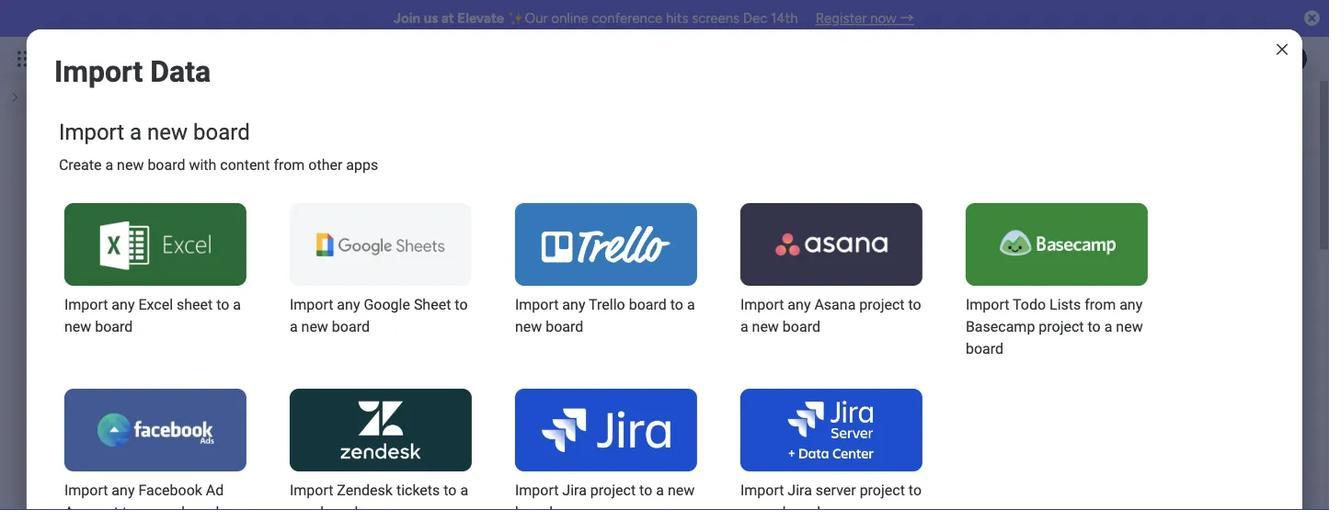 Task type: vqa. For each thing, say whether or not it's contained in the screenshot.
Import any Excel sheet to a new board
yes



Task type: locate. For each thing, give the bounding box(es) containing it.
import for import zendesk tickets to a new board
[[290, 482, 334, 499]]

board inside import any excel sheet to a new board
[[95, 318, 133, 335]]

a inside import any asana project to a new board
[[741, 318, 749, 335]]

import any excel sheet to a new board
[[64, 296, 241, 335]]

conference
[[592, 10, 663, 27]]

any inside import any google sheet to a new board
[[337, 296, 360, 313]]

import inside import jira server project to a new board
[[741, 482, 784, 499]]

feed
[[163, 476, 198, 496]]

templates image image
[[1033, 176, 1295, 312], [1043, 489, 1286, 511]]

work up bob!
[[149, 48, 182, 69]]

import for import data
[[54, 54, 143, 89]]

project inside import jira project to a new board
[[591, 482, 636, 499]]

us
[[424, 10, 438, 27]]

any
[[112, 296, 135, 313], [337, 296, 360, 313], [563, 296, 586, 313], [788, 296, 811, 313], [1120, 296, 1143, 313], [112, 482, 135, 499]]

your inside 'good afternoon, bob! quickly access your recent boards, inbox and workspaces'
[[158, 116, 187, 134]]

to inside import jira server project to a new board
[[909, 482, 922, 499]]

tickets
[[397, 482, 440, 499]]

jira inside import jira project to a new board
[[563, 482, 587, 499]]

import inside import any google sheet to a new board
[[290, 296, 334, 313]]

now
[[871, 10, 897, 27]]

join us at elevate ✨ our online conference hits screens dec 14th
[[394, 10, 798, 27]]

0 vertical spatial work
[[149, 48, 182, 69]]

management
[[186, 48, 286, 69], [155, 404, 230, 420]]

a inside import jira project to a new board
[[656, 482, 664, 499]]

ad
[[206, 482, 224, 499]]

any inside import any asana project to a new board
[[788, 296, 811, 313]]

board inside import jira project to a new board
[[515, 504, 553, 511]]

register
[[816, 10, 867, 27]]

board
[[193, 119, 250, 145], [148, 156, 185, 173], [629, 296, 667, 313], [95, 318, 133, 335], [332, 318, 370, 335], [546, 318, 584, 335], [783, 318, 821, 335], [966, 340, 1004, 358], [181, 504, 219, 511], [320, 504, 358, 511], [515, 504, 553, 511], [783, 504, 821, 511]]

work management > main workspace
[[123, 404, 338, 420]]

screens
[[692, 10, 740, 27]]

import inside import zendesk tickets to a new board
[[290, 482, 334, 499]]

trello
[[589, 296, 626, 313]]

to
[[216, 296, 230, 313], [455, 296, 468, 313], [671, 296, 684, 313], [909, 296, 922, 313], [1088, 318, 1101, 335], [444, 482, 457, 499], [640, 482, 653, 499], [909, 482, 922, 499], [122, 504, 136, 511]]

import any google sheet to a new board
[[290, 296, 468, 335]]

bob builder image
[[1278, 44, 1308, 74]]

management down project management in the left of the page
[[155, 404, 230, 420]]

1 horizontal spatial from
[[1085, 296, 1116, 313]]

new inside import any excel sheet to a new board
[[64, 318, 91, 335]]

excel
[[138, 296, 173, 313]]

board inside import zendesk tickets to a new board
[[320, 504, 358, 511]]

board inside import jira server project to a new board
[[783, 504, 821, 511]]

workspace
[[276, 404, 338, 420]]

jira inside import jira server project to a new board
[[788, 482, 812, 499]]

boards,
[[238, 116, 287, 134]]

work
[[149, 48, 182, 69], [123, 404, 151, 420]]

0 horizontal spatial jira
[[563, 482, 587, 499]]

any for sheet
[[337, 296, 360, 313]]

new inside import jira server project to a new board
[[752, 504, 779, 511]]

lists
[[1050, 296, 1082, 313]]

from left other
[[274, 156, 305, 173]]

asana
[[815, 296, 856, 313]]

any inside import todo lists from any basecamp project to a new board
[[1120, 296, 1143, 313]]

good
[[55, 98, 87, 113]]

from up help
[[1085, 296, 1116, 313]]

your
[[158, 116, 187, 134], [1168, 329, 1198, 347]]

join
[[394, 10, 421, 27]]

management up 'good afternoon, bob! quickly access your recent boards, inbox and workspaces'
[[186, 48, 286, 69]]

workflow?
[[1202, 329, 1273, 347]]

board inside import any google sheet to a new board
[[332, 318, 370, 335]]

0 vertical spatial management
[[186, 48, 286, 69]]

your down bob!
[[158, 116, 187, 134]]

any inside import any trello board to a new board
[[563, 296, 586, 313]]

1 jira from the left
[[563, 482, 587, 499]]

from
[[274, 156, 305, 173], [1085, 296, 1116, 313]]

add to favorites image
[[314, 373, 332, 392]]

import inside import jira project to a new board
[[515, 482, 559, 499]]

new inside import any facebook ad account to a new board
[[151, 504, 178, 511]]

to inside import jira project to a new board
[[640, 482, 653, 499]]

any for project
[[788, 296, 811, 313]]

data
[[150, 54, 211, 89]]

any left excel
[[112, 296, 135, 313]]

basecamp
[[966, 318, 1036, 335]]

1 vertical spatial from
[[1085, 296, 1116, 313]]

any right open update feed (inbox) image
[[112, 482, 135, 499]]

any inside import any excel sheet to a new board
[[112, 296, 135, 313]]

any up building
[[1120, 296, 1143, 313]]

import inside import todo lists from any basecamp project to a new board
[[966, 296, 1010, 313]]

help
[[1077, 329, 1106, 347]]

import inside import any excel sheet to a new board
[[64, 296, 108, 313]]

board inside import any facebook ad account to a new board
[[181, 504, 219, 511]]

project inside import jira server project to a new board
[[860, 482, 905, 499]]

your right building
[[1168, 329, 1198, 347]]

create a new board with content from other apps
[[59, 156, 378, 173]]

any inside import any facebook ad account to a new board
[[112, 482, 135, 499]]

jira
[[563, 482, 587, 499], [788, 482, 812, 499]]

import for import any excel sheet to a new board
[[64, 296, 108, 313]]

with
[[189, 156, 217, 173]]

sheet
[[177, 296, 213, 313]]

import inside import any asana project to a new board
[[741, 296, 784, 313]]

work right the component "image"
[[123, 404, 151, 420]]

import inside import any trello board to a new board
[[515, 296, 559, 313]]

google
[[364, 296, 410, 313]]

a
[[130, 119, 142, 145], [105, 156, 113, 173], [233, 296, 241, 313], [687, 296, 695, 313], [290, 318, 298, 335], [741, 318, 749, 335], [1105, 318, 1113, 335], [461, 482, 469, 499], [656, 482, 664, 499], [139, 504, 147, 511], [741, 504, 749, 511]]

to inside import todo lists from any basecamp project to a new board
[[1088, 318, 1101, 335]]

import any facebook ad account to a new board
[[64, 482, 224, 511]]

to inside import any trello board to a new board
[[671, 296, 684, 313]]

1 horizontal spatial your
[[1168, 329, 1198, 347]]

import jira project to a new board
[[515, 482, 695, 511]]

new
[[147, 119, 188, 145], [117, 156, 144, 173], [64, 318, 91, 335], [301, 318, 328, 335], [515, 318, 542, 335], [752, 318, 779, 335], [1117, 318, 1144, 335], [668, 482, 695, 499], [151, 504, 178, 511], [290, 504, 317, 511], [752, 504, 779, 511]]

new inside import any trello board to a new board
[[515, 318, 542, 335]]

a inside import any facebook ad account to a new board
[[139, 504, 147, 511]]

0 horizontal spatial your
[[158, 116, 187, 134]]

a inside import todo lists from any basecamp project to a new board
[[1105, 318, 1113, 335]]

project
[[860, 296, 905, 313], [1039, 318, 1085, 335], [591, 482, 636, 499], [860, 482, 905, 499]]

close image
[[1277, 43, 1288, 56]]

monday work management
[[82, 48, 286, 69]]

import any trello board to a new board
[[515, 296, 695, 335]]

import inside import any facebook ad account to a new board
[[64, 482, 108, 499]]

1 vertical spatial your
[[1168, 329, 1198, 347]]

any left asana
[[788, 296, 811, 313]]

1 vertical spatial templates image image
[[1043, 489, 1286, 511]]

2 jira from the left
[[788, 482, 812, 499]]

content
[[220, 156, 270, 173]]

import for import any trello board to a new board
[[515, 296, 559, 313]]

✨
[[508, 10, 522, 27]]

project inside import any asana project to a new board
[[860, 296, 905, 313]]

import a new board
[[59, 119, 250, 145]]

to inside import any facebook ad account to a new board
[[122, 504, 136, 511]]

import
[[54, 54, 143, 89], [59, 119, 124, 145], [64, 296, 108, 313], [290, 296, 334, 313], [515, 296, 559, 313], [741, 296, 784, 313], [966, 296, 1010, 313], [64, 482, 108, 499], [290, 482, 334, 499], [515, 482, 559, 499], [741, 482, 784, 499]]

0 vertical spatial your
[[158, 116, 187, 134]]

any left google
[[337, 296, 360, 313]]

0 vertical spatial from
[[274, 156, 305, 173]]

hits
[[666, 10, 689, 27]]

1 horizontal spatial jira
[[788, 482, 812, 499]]

0 horizontal spatial from
[[274, 156, 305, 173]]

any left trello
[[563, 296, 586, 313]]

new inside import any google sheet to a new board
[[301, 318, 328, 335]]



Task type: describe. For each thing, give the bounding box(es) containing it.
a inside import any trello board to a new board
[[687, 296, 695, 313]]

register now → link
[[816, 10, 914, 27]]

new inside import any asana project to a new board
[[752, 318, 779, 335]]

sheet
[[414, 296, 451, 313]]

import data
[[54, 54, 211, 89]]

at
[[441, 10, 454, 27]]

monday
[[82, 48, 145, 69]]

our
[[525, 10, 548, 27]]

workspaces
[[359, 116, 437, 134]]

>
[[234, 404, 242, 420]]

online
[[552, 10, 589, 27]]

1 vertical spatial management
[[155, 404, 230, 420]]

a inside import any google sheet to a new board
[[290, 318, 298, 335]]

access
[[109, 116, 154, 134]]

todo
[[1013, 296, 1046, 313]]

a inside import any excel sheet to a new board
[[233, 296, 241, 313]]

dec
[[743, 10, 768, 27]]

new inside import todo lists from any basecamp project to a new board
[[1117, 318, 1144, 335]]

inbox
[[290, 116, 327, 134]]

zendesk
[[337, 482, 393, 499]]

component image
[[100, 402, 117, 418]]

import for import any facebook ad account to a new board
[[64, 482, 108, 499]]

public board image
[[100, 373, 121, 393]]

board inside import any asana project to a new board
[[783, 318, 821, 335]]

need
[[1037, 329, 1074, 347]]

a inside import zendesk tickets to a new board
[[461, 482, 469, 499]]

import for import any google sheet to a new board
[[290, 296, 334, 313]]

import todo lists from any basecamp project to a new board
[[966, 296, 1144, 358]]

close recently visited image
[[77, 187, 99, 209]]

to inside import any asana project to a new board
[[909, 296, 922, 313]]

select product image
[[17, 50, 35, 68]]

good afternoon, bob! quickly access your recent boards, inbox and workspaces
[[55, 98, 437, 134]]

import for import jira server project to a new board
[[741, 482, 784, 499]]

facebook
[[138, 482, 202, 499]]

board inside import todo lists from any basecamp project to a new board
[[966, 340, 1004, 358]]

update
[[103, 476, 159, 496]]

update feed (inbox)
[[103, 476, 256, 496]]

other
[[309, 156, 343, 173]]

project management
[[127, 374, 269, 392]]

to inside import zendesk tickets to a new board
[[444, 482, 457, 499]]

import jira server project to a new board
[[741, 482, 922, 511]]

→
[[900, 10, 914, 27]]

jira for server
[[788, 482, 812, 499]]

apps
[[346, 156, 378, 173]]

0 vertical spatial templates image image
[[1033, 176, 1295, 312]]

main
[[245, 404, 272, 420]]

import any asana project to a new board
[[741, 296, 922, 335]]

afternoon,
[[91, 98, 150, 113]]

bob!
[[154, 98, 180, 113]]

any for ad
[[112, 482, 135, 499]]

14th
[[771, 10, 798, 27]]

to inside import any google sheet to a new board
[[455, 296, 468, 313]]

import zendesk tickets to a new board
[[290, 482, 469, 511]]

project
[[127, 374, 176, 392]]

building
[[1110, 329, 1164, 347]]

import for import jira project to a new board
[[515, 482, 559, 499]]

1 vertical spatial work
[[123, 404, 151, 420]]

need help building your workflow?
[[1037, 329, 1273, 347]]

account
[[64, 504, 119, 511]]

quickly
[[55, 116, 105, 134]]

register now →
[[816, 10, 914, 27]]

server
[[816, 482, 856, 499]]

any for sheet
[[112, 296, 135, 313]]

import for import a new board
[[59, 119, 124, 145]]

create
[[59, 156, 102, 173]]

management
[[180, 374, 269, 392]]

import for import todo lists from any basecamp project to a new board
[[966, 296, 1010, 313]]

recent
[[191, 116, 234, 134]]

new inside import zendesk tickets to a new board
[[290, 504, 317, 511]]

recently visited
[[103, 188, 226, 208]]

new inside import jira project to a new board
[[668, 482, 695, 499]]

jira for project
[[563, 482, 587, 499]]

import for import any asana project to a new board
[[741, 296, 784, 313]]

project inside import todo lists from any basecamp project to a new board
[[1039, 318, 1085, 335]]

open update feed (inbox) image
[[77, 475, 99, 497]]

elevate
[[458, 10, 504, 27]]

visited
[[175, 188, 226, 208]]

to inside import any excel sheet to a new board
[[216, 296, 230, 313]]

from inside import todo lists from any basecamp project to a new board
[[1085, 296, 1116, 313]]

any for board
[[563, 296, 586, 313]]

and
[[331, 116, 355, 134]]

(inbox)
[[201, 476, 256, 496]]

a inside import jira server project to a new board
[[741, 504, 749, 511]]

recently
[[103, 188, 171, 208]]



